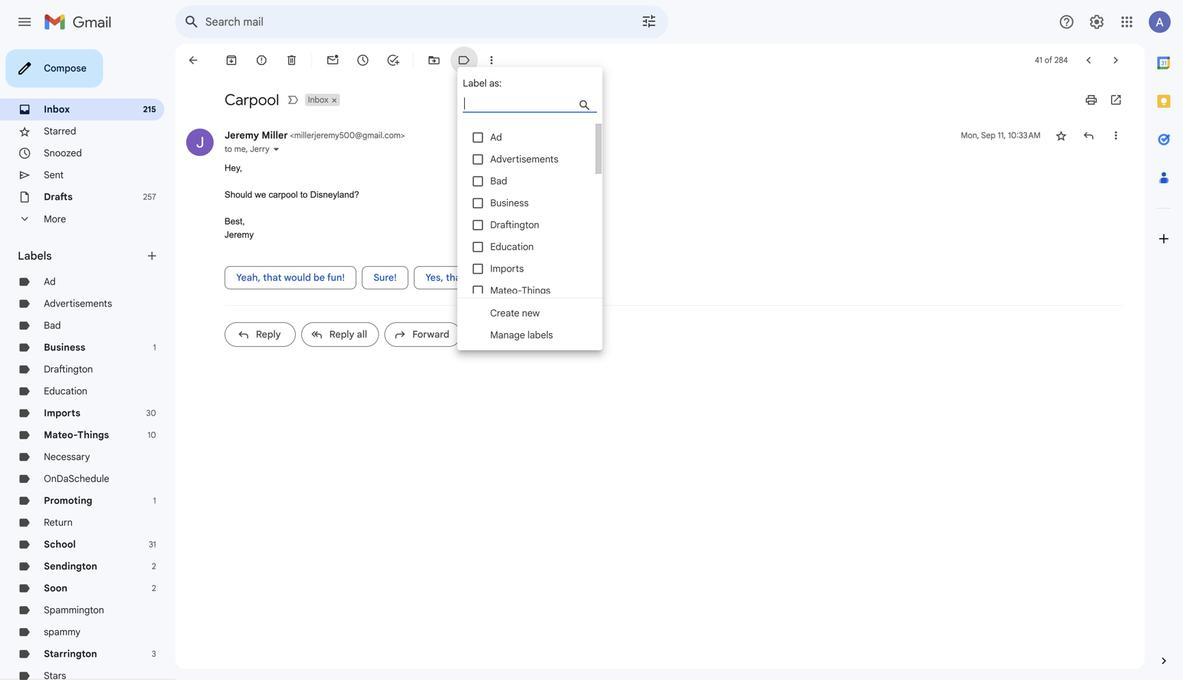 Task type: describe. For each thing, give the bounding box(es) containing it.
31
[[149, 540, 156, 550]]

257
[[143, 192, 156, 202]]

labels
[[528, 329, 553, 341]]

1 horizontal spatial education
[[490, 241, 534, 253]]

best, jeremy
[[225, 216, 254, 240]]

41
[[1035, 55, 1043, 65]]

necessary link
[[44, 451, 90, 463]]

imports inside labels navigation
[[44, 407, 80, 419]]

215
[[143, 104, 156, 115]]

show details image
[[272, 145, 281, 153]]

archive image
[[225, 53, 238, 67]]

promoting link
[[44, 495, 92, 507]]

0 horizontal spatial to
[[225, 144, 232, 154]]

ondaschedule link
[[44, 473, 109, 485]]

compose button
[[5, 49, 103, 88]]

advertisements link
[[44, 298, 112, 310]]

sent
[[44, 169, 64, 181]]

reply for reply all
[[329, 329, 354, 341]]

gmail image
[[44, 8, 118, 36]]

drafts
[[44, 191, 73, 203]]

1 horizontal spatial ad
[[490, 131, 502, 143]]

more
[[44, 213, 66, 225]]

label
[[463, 77, 487, 89]]

inbox link
[[44, 103, 70, 115]]

bad inside labels navigation
[[44, 320, 61, 332]]

settings image
[[1089, 14, 1105, 30]]

2 for sendington
[[152, 562, 156, 572]]

sep
[[981, 130, 996, 141]]

11,
[[998, 130, 1006, 141]]

<
[[290, 130, 294, 141]]

sent link
[[44, 169, 64, 181]]

forward
[[412, 329, 449, 341]]

should we carpool to disneyland?
[[225, 190, 359, 200]]

as:
[[489, 77, 502, 89]]

create new
[[490, 307, 540, 319]]

1 horizontal spatial things
[[522, 285, 551, 297]]

fun!
[[327, 272, 345, 284]]

snoozed
[[44, 147, 82, 159]]

sure!
[[374, 272, 397, 284]]

main menu image
[[16, 14, 33, 30]]

search mail image
[[179, 10, 204, 34]]

manage
[[490, 329, 525, 341]]

inbox for inbox link
[[44, 103, 70, 115]]

disneyland?
[[310, 190, 359, 200]]

reply all link
[[301, 322, 379, 347]]

starrington link
[[44, 648, 97, 660]]

labels
[[18, 249, 52, 263]]

284
[[1055, 55, 1068, 65]]

new
[[522, 307, 540, 319]]

jeremy miller < millerjeremy500@gmail.com >
[[225, 129, 405, 141]]

30
[[146, 408, 156, 419]]

older image
[[1109, 53, 1123, 67]]

return link
[[44, 517, 73, 529]]

sendington
[[44, 561, 97, 573]]

labels image
[[457, 53, 471, 67]]

mateo- inside labels navigation
[[44, 429, 77, 441]]

school link
[[44, 539, 76, 551]]

1 horizontal spatial business
[[490, 197, 529, 209]]

yeah,
[[236, 272, 261, 284]]

reply link
[[225, 322, 296, 347]]

>
[[401, 130, 405, 141]]

more image
[[485, 53, 498, 67]]

2 for soon
[[152, 584, 156, 594]]

ad inside labels navigation
[[44, 276, 56, 288]]

add to tasks image
[[386, 53, 400, 67]]

0 vertical spatial bad
[[490, 175, 507, 187]]

education link
[[44, 385, 87, 397]]

forward link
[[384, 322, 461, 347]]

soon
[[44, 583, 67, 595]]

education inside labels navigation
[[44, 385, 87, 397]]

move to image
[[427, 53, 441, 67]]

Not starred checkbox
[[1054, 129, 1068, 142]]

inbox button
[[305, 94, 330, 106]]

1 vertical spatial to
[[300, 190, 308, 200]]

imports link
[[44, 407, 80, 419]]

drafts link
[[44, 191, 73, 203]]

we
[[255, 190, 266, 200]]

should
[[225, 190, 252, 200]]

1 jeremy from the top
[[225, 129, 259, 141]]

starrington
[[44, 648, 97, 660]]

create
[[490, 307, 520, 319]]

sure! button
[[362, 266, 408, 290]]

snooze image
[[356, 53, 370, 67]]

business link
[[44, 342, 85, 354]]



Task type: vqa. For each thing, say whether or not it's contained in the screenshot.
starred
yes



Task type: locate. For each thing, give the bounding box(es) containing it.
1 vertical spatial bad
[[44, 320, 61, 332]]

reply left all
[[329, 329, 354, 341]]

0 vertical spatial 1
[[153, 343, 156, 353]]

ondaschedule
[[44, 473, 109, 485]]

more button
[[0, 208, 164, 230]]

things up necessary
[[77, 429, 109, 441]]

1 vertical spatial mateo-things
[[44, 429, 109, 441]]

imports
[[490, 263, 524, 275], [44, 407, 80, 419]]

to right carpool at the top of page
[[300, 190, 308, 200]]

newer image
[[1082, 53, 1096, 67]]

advertisements inside labels navigation
[[44, 298, 112, 310]]

tab list
[[1145, 44, 1183, 631]]

1 horizontal spatial bad
[[490, 175, 507, 187]]

imports up create
[[490, 263, 524, 275]]

10:33 am
[[1008, 130, 1041, 141]]

0 horizontal spatial imports
[[44, 407, 80, 419]]

draftington link
[[44, 364, 93, 376]]

0 vertical spatial education
[[490, 241, 534, 253]]

snoozed link
[[44, 147, 82, 159]]

1 horizontal spatial inbox
[[308, 95, 328, 105]]

0 horizontal spatial things
[[77, 429, 109, 441]]

Search mail text field
[[205, 15, 603, 29]]

0 vertical spatial things
[[522, 285, 551, 297]]

1 horizontal spatial advertisements
[[490, 153, 558, 165]]

41 of 284
[[1035, 55, 1068, 65]]

0 horizontal spatial mateo-things
[[44, 429, 109, 441]]

0 vertical spatial ad
[[490, 131, 502, 143]]

manage labels
[[490, 329, 553, 341]]

labels navigation
[[0, 44, 175, 681]]

jerry
[[250, 144, 270, 154]]

0 horizontal spatial business
[[44, 342, 85, 354]]

ad link
[[44, 276, 56, 288]]

1 vertical spatial things
[[77, 429, 109, 441]]

inbox inside labels navigation
[[44, 103, 70, 115]]

inbox
[[308, 95, 328, 105], [44, 103, 70, 115]]

reply for reply
[[256, 329, 281, 341]]

labels heading
[[18, 249, 145, 263]]

mateo- down 'imports' link
[[44, 429, 77, 441]]

1 vertical spatial imports
[[44, 407, 80, 419]]

delete image
[[285, 53, 299, 67]]

millerjeremy500@gmail.com
[[294, 130, 401, 141]]

imports down the education 'link'
[[44, 407, 80, 419]]

back to inbox image
[[186, 53, 200, 67]]

yeah, that would be fun!
[[236, 272, 345, 284]]

miller
[[262, 129, 288, 141]]

None search field
[[175, 5, 668, 38]]

starred
[[44, 125, 76, 137]]

education up create new
[[490, 241, 534, 253]]

0 horizontal spatial mateo-
[[44, 429, 77, 441]]

things up new
[[522, 285, 551, 297]]

jeremy up me
[[225, 129, 259, 141]]

would
[[284, 272, 311, 284]]

report spam image
[[255, 53, 268, 67]]

reply inside reply all link
[[329, 329, 354, 341]]

1 reply from the left
[[256, 329, 281, 341]]

ad
[[490, 131, 502, 143], [44, 276, 56, 288]]

0 horizontal spatial reply
[[256, 329, 281, 341]]

compose
[[44, 62, 87, 74]]

,
[[246, 144, 248, 154]]

carpool
[[225, 90, 279, 110]]

be
[[313, 272, 325, 284]]

0 vertical spatial to
[[225, 144, 232, 154]]

reply all
[[329, 329, 367, 341]]

mateo- up create
[[490, 285, 522, 297]]

0 vertical spatial jeremy
[[225, 129, 259, 141]]

0 vertical spatial mateo-
[[490, 285, 522, 297]]

education down draftington 'link'
[[44, 385, 87, 397]]

hey,
[[225, 163, 245, 173]]

1 for promoting
[[153, 496, 156, 506]]

jeremy miller cell
[[225, 129, 405, 141]]

of
[[1045, 55, 1052, 65]]

education
[[490, 241, 534, 253], [44, 385, 87, 397]]

advertisements up bad link
[[44, 298, 112, 310]]

1 vertical spatial advertisements
[[44, 298, 112, 310]]

1 vertical spatial draftington
[[44, 364, 93, 376]]

0 horizontal spatial education
[[44, 385, 87, 397]]

1 vertical spatial education
[[44, 385, 87, 397]]

1 vertical spatial 1
[[153, 496, 156, 506]]

1 vertical spatial jeremy
[[225, 230, 254, 240]]

inbox up jeremy miller < millerjeremy500@gmail.com > in the top left of the page
[[308, 95, 328, 105]]

1 vertical spatial 2
[[152, 584, 156, 594]]

2 reply from the left
[[329, 329, 354, 341]]

starred link
[[44, 125, 76, 137]]

ad down as:
[[490, 131, 502, 143]]

1 horizontal spatial imports
[[490, 263, 524, 275]]

0 vertical spatial imports
[[490, 263, 524, 275]]

to me , jerry
[[225, 144, 270, 154]]

best,
[[225, 216, 245, 227]]

mateo-things up necessary
[[44, 429, 109, 441]]

0 vertical spatial advertisements
[[490, 153, 558, 165]]

1 for business
[[153, 343, 156, 353]]

ad down labels
[[44, 276, 56, 288]]

me
[[234, 144, 246, 154]]

spammington
[[44, 605, 104, 617]]

2 2 from the top
[[152, 584, 156, 594]]

inbox for 'inbox' button at the top of the page
[[308, 95, 328, 105]]

1 vertical spatial business
[[44, 342, 85, 354]]

0 horizontal spatial inbox
[[44, 103, 70, 115]]

inbox inside button
[[308, 95, 328, 105]]

1 up the "31"
[[153, 496, 156, 506]]

bad link
[[44, 320, 61, 332]]

jeremy
[[225, 129, 259, 141], [225, 230, 254, 240]]

1 vertical spatial mateo-
[[44, 429, 77, 441]]

soon link
[[44, 583, 67, 595]]

0 horizontal spatial bad
[[44, 320, 61, 332]]

mon, sep 11, 10:33 am cell
[[961, 129, 1041, 142]]

0 horizontal spatial advertisements
[[44, 298, 112, 310]]

0 horizontal spatial draftington
[[44, 364, 93, 376]]

1 horizontal spatial mateo-
[[490, 285, 522, 297]]

spammington link
[[44, 605, 104, 617]]

1 horizontal spatial to
[[300, 190, 308, 200]]

sendington link
[[44, 561, 97, 573]]

reply
[[256, 329, 281, 341], [329, 329, 354, 341]]

0 vertical spatial business
[[490, 197, 529, 209]]

business
[[490, 197, 529, 209], [44, 342, 85, 354]]

0 vertical spatial 2
[[152, 562, 156, 572]]

mateo-things
[[490, 285, 551, 297], [44, 429, 109, 441]]

2 jeremy from the top
[[225, 230, 254, 240]]

label as:
[[463, 77, 502, 89]]

1 horizontal spatial reply
[[329, 329, 354, 341]]

to
[[225, 144, 232, 154], [300, 190, 308, 200]]

return
[[44, 517, 73, 529]]

carpool
[[269, 190, 298, 200]]

1 horizontal spatial mateo-things
[[490, 285, 551, 297]]

to left me
[[225, 144, 232, 154]]

inbox up starred
[[44, 103, 70, 115]]

yeah, that would be fun! button
[[225, 266, 356, 290]]

that
[[263, 272, 282, 284]]

advertisements down label-as menu open text field at the top of the page
[[490, 153, 558, 165]]

support image
[[1059, 14, 1075, 30]]

0 vertical spatial draftington
[[490, 219, 539, 231]]

things inside labels navigation
[[77, 429, 109, 441]]

1 horizontal spatial draftington
[[490, 219, 539, 231]]

mateo-things up create new
[[490, 285, 551, 297]]

mon, sep 11, 10:33 am
[[961, 130, 1041, 141]]

3
[[152, 649, 156, 660]]

all
[[357, 329, 367, 341]]

10
[[148, 430, 156, 441]]

necessary
[[44, 451, 90, 463]]

promoting
[[44, 495, 92, 507]]

mateo-things link
[[44, 429, 109, 441]]

spammy link
[[44, 626, 80, 638]]

1 2 from the top
[[152, 562, 156, 572]]

0 vertical spatial mateo-things
[[490, 285, 551, 297]]

not starred image
[[1054, 129, 1068, 142]]

mateo-things inside labels navigation
[[44, 429, 109, 441]]

spammy
[[44, 626, 80, 638]]

0 horizontal spatial ad
[[44, 276, 56, 288]]

Label-as menu open text field
[[463, 96, 623, 113]]

1 1 from the top
[[153, 343, 156, 353]]

business inside labels navigation
[[44, 342, 85, 354]]

2 1 from the top
[[153, 496, 156, 506]]

reply inside reply link
[[256, 329, 281, 341]]

advertisements
[[490, 153, 558, 165], [44, 298, 112, 310]]

school
[[44, 539, 76, 551]]

draftington inside labels navigation
[[44, 364, 93, 376]]

advanced search options image
[[635, 8, 663, 35]]

1 up the 30
[[153, 343, 156, 353]]

1 vertical spatial ad
[[44, 276, 56, 288]]

jeremy down best,
[[225, 230, 254, 240]]

reply down that
[[256, 329, 281, 341]]

mon,
[[961, 130, 979, 141]]



